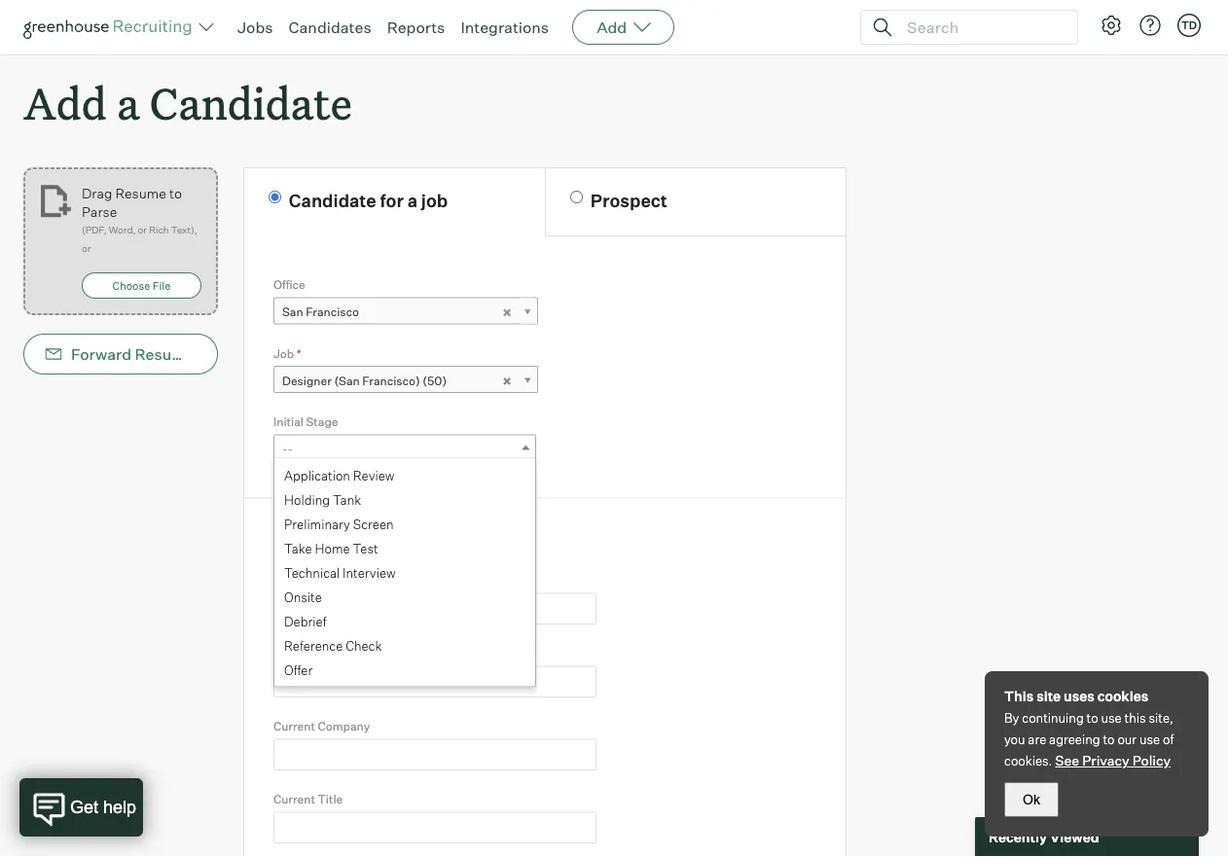Task type: describe. For each thing, give the bounding box(es) containing it.
current for current company
[[273, 719, 315, 734]]

1 horizontal spatial a
[[407, 189, 417, 211]]

recently
[[989, 828, 1047, 845]]

by
[[1004, 710, 1019, 726]]

1 - from the left
[[282, 442, 287, 457]]

jobs
[[237, 18, 273, 37]]

file
[[152, 279, 171, 292]]

text),
[[171, 224, 197, 236]]

integrations
[[461, 18, 549, 37]]

job
[[273, 346, 294, 361]]

site,
[[1149, 710, 1173, 726]]

parse
[[82, 203, 117, 220]]

choose file
[[112, 279, 171, 292]]

0 vertical spatial or
[[138, 224, 147, 236]]

review
[[353, 468, 395, 484]]

1 vertical spatial company
[[318, 719, 370, 734]]

td button
[[1174, 10, 1205, 41]]

first name *
[[273, 573, 339, 588]]

viewed
[[1050, 828, 1099, 845]]

recently viewed
[[989, 828, 1099, 845]]

Candidate for a job radio
[[269, 191, 281, 204]]

site
[[1037, 688, 1061, 705]]

policy
[[1132, 752, 1171, 769]]

td button
[[1177, 14, 1201, 37]]

stage
[[306, 415, 338, 429]]

see privacy policy
[[1055, 752, 1171, 769]]

first
[[273, 573, 298, 588]]

word,
[[109, 224, 136, 236]]

add for add
[[597, 18, 627, 37]]

for
[[380, 189, 404, 211]]

cookies.
[[1004, 753, 1052, 769]]

* for first name *
[[334, 573, 339, 588]]

last name *
[[273, 646, 338, 661]]

by continuing to use this site, you are agreeing to our use of cookies.
[[1004, 710, 1174, 769]]

resume for drag
[[115, 185, 166, 202]]

drag resume to parse (pdf, word, or rich text), or
[[82, 185, 197, 255]]

name & company
[[273, 527, 426, 549]]

name for last
[[300, 646, 330, 661]]

check
[[346, 639, 382, 654]]

home
[[315, 541, 350, 557]]

are
[[1028, 732, 1046, 747]]

integrations link
[[461, 18, 549, 37]]

to for resume
[[169, 185, 182, 202]]

take
[[284, 541, 312, 557]]

add a candidate
[[23, 74, 352, 131]]

application review holding tank preliminary screen take home test technical interview onsite debrief reference check offer
[[284, 468, 396, 678]]

add button
[[572, 10, 675, 45]]

(pdf,
[[82, 224, 107, 236]]

-- link
[[273, 435, 536, 463]]

(san
[[334, 373, 360, 388]]

our
[[1117, 732, 1137, 747]]

screen
[[353, 517, 394, 532]]

francisco)
[[362, 373, 420, 388]]

interview
[[343, 566, 396, 581]]

1 vertical spatial or
[[82, 242, 91, 255]]

francisco
[[306, 305, 359, 319]]

san
[[282, 305, 303, 319]]

ok
[[1023, 792, 1040, 807]]

this site uses cookies
[[1004, 688, 1148, 705]]

onsite
[[284, 590, 322, 605]]

0 horizontal spatial use
[[1101, 710, 1122, 726]]

offer
[[284, 663, 313, 678]]

test
[[353, 541, 378, 557]]

--
[[282, 442, 293, 457]]

rich
[[149, 224, 169, 236]]

0 vertical spatial candidate
[[150, 74, 352, 131]]

privacy
[[1082, 752, 1129, 769]]

jobs link
[[237, 18, 273, 37]]

add for add a candidate
[[23, 74, 107, 131]]

td
[[1181, 18, 1197, 32]]

candidates link
[[289, 18, 371, 37]]

cookies
[[1097, 688, 1148, 705]]

of
[[1163, 732, 1174, 747]]

current for current title
[[273, 792, 315, 807]]

application
[[284, 468, 350, 484]]

via
[[198, 345, 219, 364]]



Task type: vqa. For each thing, say whether or not it's contained in the screenshot.
Prospect
yes



Task type: locate. For each thing, give the bounding box(es) containing it.
to
[[169, 185, 182, 202], [1087, 710, 1098, 726], [1103, 732, 1115, 747]]

ok button
[[1004, 782, 1059, 817]]

to inside drag resume to parse (pdf, word, or rich text), or
[[169, 185, 182, 202]]

1 horizontal spatial to
[[1087, 710, 1098, 726]]

0 horizontal spatial a
[[117, 74, 140, 131]]

resume up rich
[[115, 185, 166, 202]]

see
[[1055, 752, 1079, 769]]

initial
[[273, 415, 303, 429]]

current company
[[273, 719, 370, 734]]

to for continuing
[[1087, 710, 1098, 726]]

forward
[[71, 345, 131, 364]]

1 vertical spatial *
[[334, 573, 339, 588]]

see privacy policy link
[[1055, 752, 1171, 769]]

add inside popup button
[[597, 18, 627, 37]]

None text field
[[273, 593, 596, 625], [273, 666, 596, 698], [273, 812, 596, 843], [273, 593, 596, 625], [273, 666, 596, 698], [273, 812, 596, 843]]

0 vertical spatial company
[[344, 527, 426, 549]]

name up onsite
[[301, 573, 332, 588]]

current
[[273, 719, 315, 734], [273, 792, 315, 807]]

or down (pdf,
[[82, 242, 91, 255]]

resume for forward
[[135, 345, 194, 364]]

candidate
[[150, 74, 352, 131], [289, 189, 376, 211]]

1 vertical spatial resume
[[135, 345, 194, 364]]

1 horizontal spatial or
[[138, 224, 147, 236]]

0 vertical spatial *
[[297, 346, 301, 361]]

* down home
[[334, 573, 339, 588]]

use
[[1101, 710, 1122, 726], [1139, 732, 1160, 747]]

a down greenhouse recruiting image
[[117, 74, 140, 131]]

drag
[[82, 185, 112, 202]]

reports link
[[387, 18, 445, 37]]

or left rich
[[138, 224, 147, 236]]

candidate right candidate for a job radio on the top of the page
[[289, 189, 376, 211]]

* for last name *
[[333, 646, 338, 661]]

0 vertical spatial resume
[[115, 185, 166, 202]]

* left the check
[[333, 646, 338, 661]]

0 vertical spatial current
[[273, 719, 315, 734]]

job *
[[273, 346, 301, 361]]

Search text field
[[902, 13, 1060, 41]]

to up text),
[[169, 185, 182, 202]]

initial stage
[[273, 415, 338, 429]]

tank
[[333, 493, 361, 508]]

1 vertical spatial to
[[1087, 710, 1098, 726]]

1 vertical spatial add
[[23, 74, 107, 131]]

1 horizontal spatial add
[[597, 18, 627, 37]]

1 current from the top
[[273, 719, 315, 734]]

designer (san francisco) (50) link
[[273, 366, 538, 394]]

to down uses
[[1087, 710, 1098, 726]]

last
[[273, 646, 297, 661]]

configure image
[[1100, 14, 1123, 37]]

continuing
[[1022, 710, 1084, 726]]

forward resume via email
[[71, 345, 263, 364]]

*
[[297, 346, 301, 361], [334, 573, 339, 588], [333, 646, 338, 661]]

choose
[[112, 279, 150, 292]]

candidates
[[289, 18, 371, 37]]

company up title
[[318, 719, 370, 734]]

* right job
[[297, 346, 301, 361]]

resume
[[115, 185, 166, 202], [135, 345, 194, 364]]

email
[[222, 345, 263, 364]]

greenhouse recruiting image
[[23, 16, 199, 39]]

(50)
[[423, 373, 447, 388]]

1 vertical spatial name
[[300, 646, 330, 661]]

use left this
[[1101, 710, 1122, 726]]

job
[[421, 189, 448, 211]]

&
[[327, 527, 341, 549]]

candidate for a job
[[289, 189, 448, 211]]

0 vertical spatial to
[[169, 185, 182, 202]]

1 vertical spatial a
[[407, 189, 417, 211]]

resume inside button
[[135, 345, 194, 364]]

2 vertical spatial to
[[1103, 732, 1115, 747]]

resume left via at top
[[135, 345, 194, 364]]

0 vertical spatial add
[[597, 18, 627, 37]]

a
[[117, 74, 140, 131], [407, 189, 417, 211]]

san francisco
[[282, 305, 359, 319]]

you
[[1004, 732, 1025, 747]]

forward resume via email button
[[23, 334, 263, 375]]

2 current from the top
[[273, 792, 315, 807]]

1 horizontal spatial use
[[1139, 732, 1160, 747]]

debrief
[[284, 614, 326, 630]]

current down "offer"
[[273, 719, 315, 734]]

name for first
[[301, 573, 332, 588]]

title
[[318, 792, 343, 807]]

resume inside drag resume to parse (pdf, word, or rich text), or
[[115, 185, 166, 202]]

0 horizontal spatial or
[[82, 242, 91, 255]]

a right for
[[407, 189, 417, 211]]

to left our
[[1103, 732, 1115, 747]]

-
[[282, 442, 287, 457], [287, 442, 293, 457]]

current left title
[[273, 792, 315, 807]]

this
[[1004, 688, 1034, 705]]

designer
[[282, 373, 332, 388]]

1 vertical spatial current
[[273, 792, 315, 807]]

current title
[[273, 792, 343, 807]]

office
[[273, 278, 305, 292]]

0 vertical spatial use
[[1101, 710, 1122, 726]]

this
[[1124, 710, 1146, 726]]

preliminary
[[284, 517, 350, 532]]

candidate down jobs
[[150, 74, 352, 131]]

prospect
[[591, 189, 667, 211]]

san francisco link
[[273, 297, 538, 326]]

0 horizontal spatial to
[[169, 185, 182, 202]]

uses
[[1064, 688, 1094, 705]]

0 horizontal spatial add
[[23, 74, 107, 131]]

reports
[[387, 18, 445, 37]]

2 vertical spatial *
[[333, 646, 338, 661]]

name up "offer"
[[300, 646, 330, 661]]

use left of
[[1139, 732, 1160, 747]]

reference
[[284, 639, 343, 654]]

add
[[597, 18, 627, 37], [23, 74, 107, 131]]

designer (san francisco) (50)
[[282, 373, 447, 388]]

2 horizontal spatial to
[[1103, 732, 1115, 747]]

0 vertical spatial name
[[301, 573, 332, 588]]

1 vertical spatial candidate
[[289, 189, 376, 211]]

agreeing
[[1049, 732, 1100, 747]]

holding
[[284, 493, 330, 508]]

technical
[[284, 566, 340, 581]]

1 vertical spatial use
[[1139, 732, 1160, 747]]

Prospect radio
[[570, 191, 583, 204]]

or
[[138, 224, 147, 236], [82, 242, 91, 255]]

company up interview
[[344, 527, 426, 549]]

2 - from the left
[[287, 442, 293, 457]]

0 vertical spatial a
[[117, 74, 140, 131]]

None text field
[[273, 739, 596, 771]]



